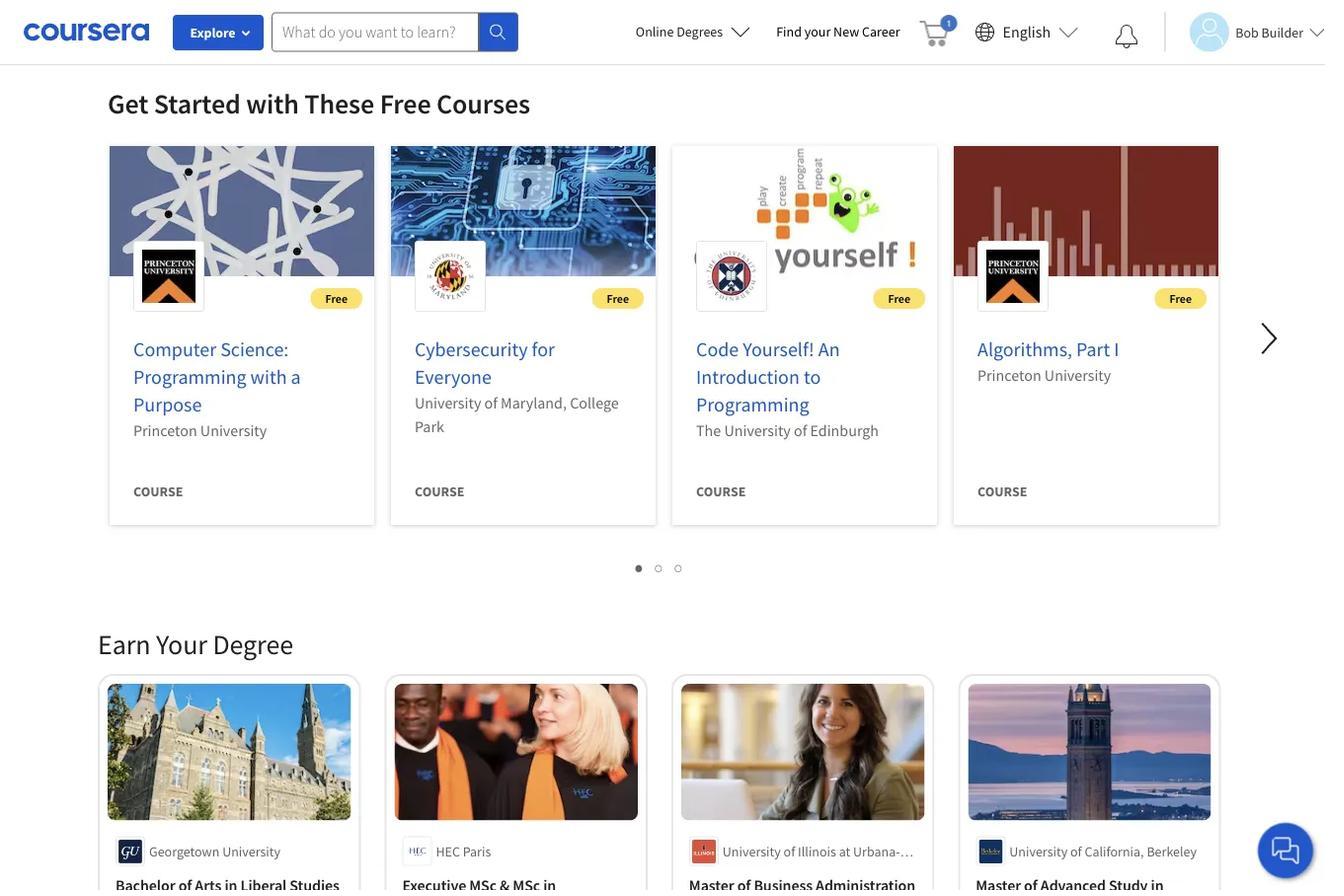 Task type: describe. For each thing, give the bounding box(es) containing it.
free for computer science: programming with a purpose
[[325, 291, 348, 306]]

california,
[[1085, 843, 1144, 861]]

georgetown
[[149, 843, 220, 861]]

maryland,
[[501, 393, 567, 413]]

explore
[[190, 24, 235, 41]]

yourself!
[[743, 337, 814, 362]]

earn
[[98, 627, 151, 662]]

the
[[696, 421, 721, 440]]

university inside algorithms, part i princeton university
[[1044, 365, 1111, 385]]

of inside cybersecurity for everyone university of maryland, college park
[[484, 393, 498, 413]]

paris
[[463, 843, 491, 861]]

university of illinois at urbana- champaign
[[723, 843, 900, 880]]

next slide image
[[1246, 315, 1293, 362]]

started
[[154, 86, 241, 121]]

park
[[415, 417, 444, 436]]

courses
[[436, 86, 530, 121]]

for
[[532, 337, 555, 362]]

course for purpose
[[133, 483, 183, 501]]

algorithms, part i princeton university
[[977, 337, 1119, 385]]

science:
[[220, 337, 289, 362]]

part
[[1076, 337, 1110, 362]]

get started with these free courses
[[108, 86, 530, 121]]

online degrees
[[636, 23, 723, 40]]

builder
[[1261, 23, 1303, 41]]

computer science: programming with a purpose link
[[133, 337, 301, 417]]

shopping cart: 1 item image
[[920, 15, 957, 46]]

urbana-
[[853, 843, 900, 861]]

earn your degree collection element
[[86, 595, 1233, 891]]

cybersecurity for everyone university of maryland, college park
[[415, 337, 619, 436]]

course for programming
[[696, 483, 746, 501]]

get
[[108, 86, 148, 121]]

english
[[1003, 22, 1051, 42]]

champaign
[[723, 863, 789, 880]]

bob
[[1235, 23, 1259, 41]]

with inside computer science: programming with a purpose princeton university
[[250, 365, 287, 390]]

degrees
[[677, 23, 723, 40]]

programming inside computer science: programming with a purpose princeton university
[[133, 365, 246, 390]]

a
[[291, 365, 301, 390]]

computer science: programming with a purpose princeton university
[[133, 337, 301, 440]]

algorithms, part i link
[[977, 337, 1119, 362]]

1
[[636, 558, 644, 577]]

university inside code yourself! an introduction to programming the university of edinburgh
[[724, 421, 791, 440]]

university inside computer science: programming with a purpose princeton university
[[200, 421, 267, 440]]

introduction
[[696, 365, 800, 390]]

online degrees button
[[620, 10, 766, 53]]

at
[[839, 843, 850, 861]]

find
[[776, 23, 802, 40]]

bob builder button
[[1164, 12, 1325, 52]]

list inside get started with these free courses carousel element
[[98, 556, 1221, 579]]

new
[[833, 23, 859, 40]]

career
[[862, 23, 900, 40]]

princeton inside algorithms, part i princeton university
[[977, 365, 1041, 385]]

programming inside code yourself! an introduction to programming the university of edinburgh
[[696, 392, 809, 417]]

3
[[675, 558, 683, 577]]

to
[[804, 365, 821, 390]]

edinburgh
[[810, 421, 879, 440]]

your
[[804, 23, 831, 40]]

show notifications image
[[1115, 25, 1139, 48]]

these
[[304, 86, 374, 121]]

code
[[696, 337, 739, 362]]



Task type: locate. For each thing, give the bounding box(es) containing it.
your
[[156, 627, 207, 662]]

hec paris
[[436, 843, 491, 861]]

computer
[[133, 337, 216, 362]]

university inside the university of illinois at urbana- champaign
[[723, 843, 781, 861]]

free
[[380, 86, 431, 121], [325, 291, 348, 306], [607, 291, 629, 306], [888, 291, 910, 306], [1170, 291, 1192, 306]]

1 vertical spatial list
[[98, 556, 1221, 579]]

berkeley
[[1147, 843, 1197, 861]]

university up champaign
[[723, 843, 781, 861]]

0 horizontal spatial programming
[[133, 365, 246, 390]]

1 horizontal spatial programming
[[696, 392, 809, 417]]

None search field
[[272, 12, 518, 52]]

programming
[[133, 365, 246, 390], [696, 392, 809, 417]]

purpose
[[133, 392, 202, 417]]

code yourself! an introduction to programming the university of edinburgh
[[696, 337, 879, 440]]

1 horizontal spatial princeton
[[977, 365, 1041, 385]]

2 course from the left
[[415, 483, 464, 501]]

of left edinburgh on the top right of page
[[794, 421, 807, 440]]

university right georgetown
[[222, 843, 280, 861]]

get started with these free courses carousel element
[[98, 27, 1325, 595]]

course
[[133, 483, 183, 501], [415, 483, 464, 501], [696, 483, 746, 501], [977, 483, 1027, 501]]

1 course from the left
[[133, 483, 183, 501]]

programming down introduction
[[696, 392, 809, 417]]

course for maryland,
[[415, 483, 464, 501]]

english button
[[967, 0, 1086, 64]]

university down 'part'
[[1044, 365, 1111, 385]]

0 vertical spatial princeton
[[977, 365, 1041, 385]]

free for cybersecurity for everyone
[[607, 291, 629, 306]]

of left california,
[[1070, 843, 1082, 861]]

with left these
[[246, 86, 299, 121]]

1 vertical spatial with
[[250, 365, 287, 390]]

of
[[484, 393, 498, 413], [794, 421, 807, 440], [784, 843, 795, 861], [1070, 843, 1082, 861]]

university inside cybersecurity for everyone university of maryland, college park
[[415, 393, 481, 413]]

find your new career
[[776, 23, 900, 40]]

4 course from the left
[[977, 483, 1027, 501]]

cybersecurity
[[415, 337, 528, 362]]

0 vertical spatial list
[[98, 0, 1221, 9]]

university left california,
[[1009, 843, 1068, 861]]

free for algorithms, part i
[[1170, 291, 1192, 306]]

i
[[1114, 337, 1119, 362]]

programming down computer
[[133, 365, 246, 390]]

code yourself! an introduction to programming link
[[696, 337, 840, 417]]

list containing 1
[[98, 556, 1221, 579]]

3 button
[[669, 556, 689, 579]]

university of california, berkeley
[[1009, 843, 1197, 861]]

1 list from the top
[[98, 0, 1221, 9]]

university
[[1044, 365, 1111, 385], [415, 393, 481, 413], [200, 421, 267, 440], [724, 421, 791, 440], [222, 843, 280, 861], [723, 843, 781, 861], [1009, 843, 1068, 861]]

college
[[570, 393, 619, 413]]

2 button
[[650, 556, 669, 579]]

georgetown university
[[149, 843, 280, 861]]

bob builder
[[1235, 23, 1303, 41]]

chat with us image
[[1270, 835, 1301, 867]]

0 vertical spatial programming
[[133, 365, 246, 390]]

1 vertical spatial princeton
[[133, 421, 197, 440]]

degree
[[213, 627, 293, 662]]

1 vertical spatial programming
[[696, 392, 809, 417]]

0 horizontal spatial princeton
[[133, 421, 197, 440]]

princeton down purpose on the top of the page
[[133, 421, 197, 440]]

cybersecurity for everyone link
[[415, 337, 555, 390]]

with left a
[[250, 365, 287, 390]]

explore button
[[173, 15, 264, 50]]

2
[[655, 558, 663, 577]]

princeton down algorithms,
[[977, 365, 1041, 385]]

university down everyone
[[415, 393, 481, 413]]

hec
[[436, 843, 460, 861]]

university down computer science: programming with a purpose link
[[200, 421, 267, 440]]

online
[[636, 23, 674, 40]]

princeton inside computer science: programming with a purpose princeton university
[[133, 421, 197, 440]]

0 vertical spatial with
[[246, 86, 299, 121]]

coursera image
[[24, 16, 149, 48]]

with
[[246, 86, 299, 121], [250, 365, 287, 390]]

of inside the university of illinois at urbana- champaign
[[784, 843, 795, 861]]

free for code yourself! an introduction to programming
[[888, 291, 910, 306]]

1 button
[[630, 556, 650, 579]]

What do you want to learn? text field
[[272, 12, 479, 52]]

princeton
[[977, 365, 1041, 385], [133, 421, 197, 440]]

of down cybersecurity for everyone link
[[484, 393, 498, 413]]

algorithms,
[[977, 337, 1072, 362]]

illinois
[[798, 843, 836, 861]]

an
[[818, 337, 840, 362]]

earn your degree
[[98, 627, 293, 662]]

list
[[98, 0, 1221, 9], [98, 556, 1221, 579]]

3 course from the left
[[696, 483, 746, 501]]

everyone
[[415, 365, 492, 390]]

of inside code yourself! an introduction to programming the university of edinburgh
[[794, 421, 807, 440]]

university right the
[[724, 421, 791, 440]]

find your new career link
[[766, 20, 910, 44]]

2 list from the top
[[98, 556, 1221, 579]]

of left illinois
[[784, 843, 795, 861]]



Task type: vqa. For each thing, say whether or not it's contained in the screenshot.
Resources
no



